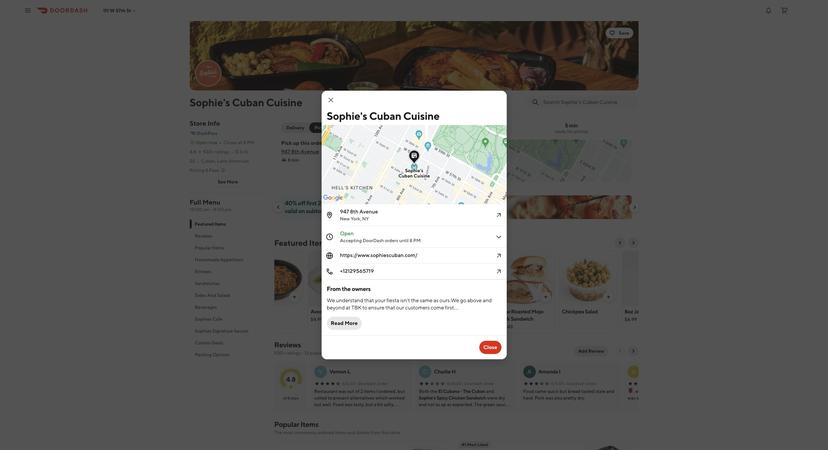 Task type: vqa. For each thing, say whether or not it's contained in the screenshot.
right Pad
no



Task type: describe. For each thing, give the bounding box(es) containing it.
0 vertical spatial 8
[[243, 140, 246, 145]]

dishes
[[356, 431, 370, 436]]

• doordash order for v
[[356, 382, 388, 387]]

most
[[467, 443, 477, 448]]

combo
[[195, 341, 211, 346]]

pork
[[499, 316, 510, 323]]

40% off first 2 orders up to $10 off with 40welcome, valid on subtotals $15
[[285, 200, 426, 215]]

american
[[229, 159, 249, 164]]

order methods option group
[[281, 123, 335, 133]]

pricing
[[190, 168, 204, 173]]

ny
[[362, 217, 369, 222]]

new
[[340, 217, 350, 222]]

chickpea salad image
[[559, 251, 618, 307]]

roasted
[[511, 309, 531, 315]]

min for 5
[[569, 123, 578, 129]]

• closes at 8 pm
[[219, 140, 254, 145]]

v
[[318, 369, 323, 376]]

popular items
[[195, 246, 224, 251]]

baked chicken sandwich image
[[434, 251, 492, 307]]

+12129565719
[[340, 268, 374, 275]]

1 click item image from the top
[[495, 212, 503, 220]]

owners
[[352, 286, 371, 293]]

featured inside heading
[[274, 239, 308, 248]]

Delivery radio
[[281, 123, 314, 133]]

charlie h
[[434, 369, 456, 376]]

reviews for reviews
[[195, 234, 212, 239]]

more for see more
[[227, 180, 238, 185]]

vegetarian platter (includes medley) image
[[371, 251, 429, 307]]

am
[[203, 207, 210, 213]]

0 vertical spatial 930+
[[203, 149, 214, 155]]

order
[[311, 140, 324, 146]]

more for read more
[[345, 321, 358, 327]]

appetizers
[[220, 258, 243, 263]]

4 click item image from the top
[[495, 268, 503, 276]]

doordash for c
[[464, 382, 483, 387]]

930+ ratings •
[[203, 149, 233, 155]]

store
[[190, 120, 206, 127]]

8th inside the pick up this order at: 947 8th avenue
[[291, 149, 300, 155]]

orders inside open accepting doordash orders until 8 pm
[[385, 238, 398, 244]]

jar
[[634, 309, 641, 315]]

add item to cart image for the "vegetarian platter (includes medley)" image
[[417, 295, 423, 300]]

from
[[327, 286, 341, 293]]

1 vertical spatial 5
[[287, 396, 290, 401]]

1 horizontal spatial h
[[632, 369, 636, 376]]

items inside button
[[212, 246, 224, 251]]

5 inside 5 min ready for pickup
[[565, 123, 568, 129]]

0 vertical spatial 4.8
[[190, 149, 196, 155]]

map region for powered by google 'image' within the sophie's cuban cuisine 'dialog'
[[259, 102, 513, 271]]

sandwich inside baked chicken sandwich
[[436, 316, 459, 323]]

charlie
[[434, 369, 451, 376]]

cuban,
[[201, 159, 216, 164]]

pm inside open accepting doordash orders until 8 pm
[[413, 238, 421, 244]]

the inside el cubano - the cuban sophie's spicy chicken sandwich
[[463, 389, 471, 395]]

8th inside 947 8th avenue new york, ny
[[350, 209, 358, 215]]

Pickup radio
[[309, 123, 335, 133]]

111
[[103, 8, 109, 13]]

see
[[218, 180, 226, 185]]

at:
[[325, 140, 331, 146]]

ready
[[554, 129, 566, 134]]

5 min ready for pickup
[[554, 123, 588, 134]]

947 8th avenue new york, ny
[[340, 209, 378, 222]]

l
[[347, 369, 350, 376]]

0 vertical spatial powered by google image
[[338, 173, 358, 179]]

0.3
[[235, 149, 242, 155]]

0 vertical spatial ratings
[[215, 149, 229, 155]]

0 vertical spatial next button of carousel image
[[632, 205, 637, 210]]

el cubano - the cuban image
[[402, 442, 454, 451]]

0 vertical spatial pm
[[247, 140, 254, 145]]

- inside full menu 10:00 am - 8:00 pm
[[211, 207, 213, 213]]

st
[[126, 8, 131, 13]]

add item to cart image for moro rice image
[[292, 295, 297, 300]]

salads
[[217, 293, 231, 299]]

• right $$
[[197, 159, 199, 164]]

mojo
[[531, 309, 544, 315]]

w
[[110, 8, 115, 13]]

at
[[238, 140, 242, 145]]

spicy
[[437, 396, 448, 401]]

8/9/23
[[551, 382, 564, 387]]

of
[[283, 396, 287, 401]]

commonly
[[294, 431, 316, 436]]

10/4/23
[[446, 382, 461, 387]]

slow roasted mojo pork sandwich image
[[496, 251, 555, 307]]

sides and salads button
[[190, 290, 266, 302]]

3 click item image from the top
[[495, 252, 503, 260]]

$4.99
[[311, 317, 323, 323]]

order inside the group order button
[[359, 125, 372, 131]]

• inside 'reviews 930+ ratings • 12 public reviews'
[[301, 351, 303, 356]]

add item to cart image for avocado image in the bottom of the page
[[355, 295, 360, 300]]

valid
[[285, 208, 297, 215]]

packing
[[195, 353, 212, 358]]

liked
[[478, 443, 488, 448]]

1 off from the left
[[298, 200, 305, 207]]

1 horizontal spatial 8
[[288, 158, 291, 163]]

moro rice image
[[245, 251, 304, 307]]

select promotional banner element
[[447, 220, 466, 231]]

sophie's spicy chicken sandwich button
[[419, 395, 486, 402]]

$15
[[331, 208, 340, 215]]

map region for top powered by google 'image'
[[329, 98, 667, 183]]

powered by google image inside the sophie's cuban cuisine 'dialog'
[[323, 195, 343, 202]]

ratings inside 'reviews 930+ ratings • 12 public reviews'
[[286, 351, 301, 356]]

1 vertical spatial 4.8
[[286, 376, 296, 384]]

$$ • cuban, latin american
[[190, 159, 249, 164]]

chickpea salad button
[[559, 251, 618, 334]]

doordash for v
[[358, 382, 376, 387]]

add item to cart image for baked chicken sandwich image
[[480, 295, 485, 300]]

chicken inside baked chicken sandwich
[[452, 309, 471, 315]]

slow roasted mojo pork sandwich $13.43
[[499, 309, 544, 330]]

to
[[348, 200, 353, 207]]

930+ inside 'reviews 930+ ratings • 12 public reviews'
[[274, 351, 285, 356]]

items up reviews button
[[214, 222, 226, 227]]

baked
[[436, 309, 451, 315]]

Item Search search field
[[543, 99, 633, 106]]

sauce
[[658, 309, 672, 315]]

avocado $4.99
[[311, 309, 331, 323]]

slow roasted mojo pork image
[[587, 442, 639, 451]]

1 horizontal spatial previous button of carousel image
[[617, 241, 623, 246]]

0 horizontal spatial featured
[[195, 222, 214, 227]]

on
[[298, 208, 305, 215]]

dashpass
[[197, 131, 217, 136]]

read more
[[331, 321, 358, 327]]

sophie's cuban cuisine dialog
[[259, 91, 513, 360]]

0 horizontal spatial previous button of carousel image
[[276, 205, 281, 210]]

platter
[[400, 309, 416, 315]]

deals
[[211, 341, 223, 346]]

vernon l
[[329, 369, 350, 376]]

sophie's inside el cubano - the cuban sophie's spicy chicken sandwich
[[419, 396, 436, 401]]

amanda i
[[538, 369, 561, 376]]

save
[[619, 30, 629, 36]]

el cubano - the cuban sophie's spicy chicken sandwich
[[419, 389, 486, 401]]

sauces
[[234, 329, 249, 334]]

green
[[642, 309, 657, 315]]

2 click item image from the top
[[495, 233, 503, 241]]

sandwich inside el cubano - the cuban sophie's spicy chicken sandwich
[[466, 396, 486, 401]]

chicken inside el cubano - the cuban sophie's spicy chicken sandwich
[[449, 396, 466, 401]]

8oz jar green sauce image
[[622, 251, 680, 307]]

pricing & fees button
[[190, 167, 226, 174]]

vegetarian
[[373, 309, 399, 315]]

popular for popular items
[[195, 246, 211, 251]]

salad
[[585, 309, 598, 315]]

1 vertical spatial next button of carousel image
[[631, 241, 636, 246]]



Task type: locate. For each thing, give the bounding box(es) containing it.
popular inside popular items the most commonly ordered items and dishes from this store
[[274, 421, 299, 429]]

next image
[[631, 349, 636, 354]]

powered by google image up $15
[[323, 195, 343, 202]]

8 right at
[[243, 140, 246, 145]]

open now
[[196, 140, 217, 145]]

1 horizontal spatial pm
[[413, 238, 421, 244]]

1 vertical spatial pm
[[413, 238, 421, 244]]

cuisine
[[266, 96, 302, 109], [403, 110, 440, 122], [414, 174, 430, 179], [414, 174, 430, 179]]

powered by google image up to
[[338, 173, 358, 179]]

avocado
[[311, 309, 331, 315]]

combo deals button
[[190, 338, 266, 349]]

0 vertical spatial more
[[227, 180, 238, 185]]

40%
[[285, 200, 297, 207]]

8th up york,
[[350, 209, 358, 215]]

popular up homemade
[[195, 246, 211, 251]]

1 vertical spatial 947
[[340, 209, 349, 215]]

read more button
[[327, 317, 362, 331]]

sophie's
[[190, 96, 230, 109], [327, 110, 367, 122], [405, 168, 423, 174], [405, 168, 423, 174], [419, 396, 436, 401]]

off right $10
[[365, 200, 372, 207]]

see more button
[[190, 177, 266, 187]]

https://www.sophiescuban.com/
[[340, 253, 418, 259]]

#1 most liked
[[462, 443, 488, 448]]

0 horizontal spatial • doordash order
[[356, 382, 388, 387]]

c
[[423, 369, 427, 376]]

and
[[347, 431, 355, 436]]

1 vertical spatial open
[[340, 231, 354, 237]]

sophies for sophies signature sauces
[[195, 329, 212, 334]]

baked chicken sandwich button
[[433, 251, 492, 334]]

0 horizontal spatial orders
[[322, 200, 339, 207]]

this right from
[[381, 431, 389, 436]]

• doordash order up el cubano - the cuban button
[[462, 382, 494, 387]]

previous image
[[617, 349, 623, 354]]

4.8 up the of 5 stars
[[286, 376, 296, 384]]

0 vertical spatial chicken
[[452, 309, 471, 315]]

off up on
[[298, 200, 305, 207]]

h down next image
[[632, 369, 636, 376]]

york,
[[351, 217, 361, 222]]

pm right at
[[247, 140, 254, 145]]

1 horizontal spatial orders
[[385, 238, 398, 244]]

add review button
[[574, 346, 608, 357]]

next button of carousel image
[[632, 205, 637, 210], [631, 241, 636, 246]]

947 down pick
[[281, 149, 290, 155]]

1 horizontal spatial 947
[[340, 209, 349, 215]]

add item to cart image inside vegetarian platter (includes medley) button
[[417, 295, 423, 300]]

featured items down on
[[274, 239, 330, 248]]

0 vertical spatial this
[[300, 140, 310, 146]]

packing options
[[195, 353, 230, 358]]

sophie's cuban cuisine image
[[190, 21, 639, 91], [196, 61, 221, 86]]

featured items down am
[[195, 222, 226, 227]]

0 horizontal spatial 5
[[287, 396, 290, 401]]

doordash
[[363, 238, 384, 244], [358, 382, 376, 387], [464, 382, 483, 387], [567, 382, 585, 387]]

$6.99
[[625, 317, 637, 323]]

111 w 57th st button
[[103, 8, 136, 13]]

popular for popular items the most commonly ordered items and dishes from this store
[[274, 421, 299, 429]]

(includes
[[373, 316, 395, 323]]

0 vertical spatial reviews
[[195, 234, 212, 239]]

1 horizontal spatial add item to cart image
[[417, 295, 423, 300]]

2 horizontal spatial 8
[[410, 238, 412, 244]]

min for 8
[[291, 158, 299, 163]]

chicken down el cubano - the cuban button
[[449, 396, 466, 401]]

order for v
[[377, 382, 388, 387]]

0 vertical spatial previous button of carousel image
[[276, 205, 281, 210]]

items inside heading
[[309, 239, 330, 248]]

reviews button
[[190, 230, 266, 242]]

3 add item to cart image from the left
[[543, 295, 548, 300]]

avocado image
[[308, 251, 366, 307]]

1 vertical spatial min
[[291, 158, 299, 163]]

popular up most
[[274, 421, 299, 429]]

0 horizontal spatial this
[[300, 140, 310, 146]]

930+ down reviews link
[[274, 351, 285, 356]]

1 • doordash order from the left
[[356, 382, 388, 387]]

order for a
[[586, 382, 597, 387]]

cuban inside el cubano - the cuban sophie's spicy chicken sandwich
[[472, 389, 485, 395]]

add item to cart image for chickpea salad image
[[606, 295, 611, 300]]

open down dashpass
[[196, 140, 208, 145]]

avenue down order at the left top of the page
[[301, 149, 319, 155]]

ratings down reviews link
[[286, 351, 301, 356]]

1 horizontal spatial ratings
[[286, 351, 301, 356]]

1 vertical spatial orders
[[385, 238, 398, 244]]

order for c
[[483, 382, 494, 387]]

• doordash order right 6/4/23
[[356, 382, 388, 387]]

h right charlie
[[452, 369, 456, 376]]

doordash up https://www.sophiescuban.com/
[[363, 238, 384, 244]]

8th up 8 min
[[291, 149, 300, 155]]

sophies up combo
[[195, 329, 212, 334]]

previous button of carousel image
[[276, 205, 281, 210], [617, 241, 623, 246]]

1 vertical spatial previous button of carousel image
[[617, 241, 623, 246]]

more inside the sophie's cuban cuisine 'dialog'
[[345, 321, 358, 327]]

0 vertical spatial the
[[463, 389, 471, 395]]

sophies inside 'button'
[[195, 329, 212, 334]]

order
[[359, 125, 372, 131], [377, 382, 388, 387], [483, 382, 494, 387], [586, 382, 597, 387]]

5 left pickup
[[565, 123, 568, 129]]

1 horizontal spatial more
[[345, 321, 358, 327]]

&
[[205, 168, 208, 173]]

close
[[483, 345, 497, 351]]

1 horizontal spatial 4.8
[[286, 376, 296, 384]]

• right the now
[[219, 140, 221, 145]]

8 right the until
[[410, 238, 412, 244]]

up up 947 8th avenue link
[[293, 140, 299, 146]]

featured down valid
[[274, 239, 308, 248]]

1 add item to cart image from the left
[[292, 295, 297, 300]]

1 horizontal spatial open
[[340, 231, 354, 237]]

0 horizontal spatial open
[[196, 140, 208, 145]]

avenue up the ny
[[359, 209, 378, 215]]

cuban
[[232, 96, 264, 109], [369, 110, 401, 122], [398, 174, 413, 179], [398, 174, 413, 179], [472, 389, 485, 395]]

pm
[[225, 207, 232, 213]]

8 down 947 8th avenue link
[[288, 158, 291, 163]]

add item to cart image
[[355, 295, 360, 300], [417, 295, 423, 300]]

up inside 40% off first 2 orders up to $10 off with 40welcome, valid on subtotals $15
[[340, 200, 347, 207]]

up inside the pick up this order at: 947 8th avenue
[[293, 140, 299, 146]]

and
[[207, 293, 216, 299]]

0 horizontal spatial 947
[[281, 149, 290, 155]]

• doordash order for a
[[564, 382, 597, 387]]

chicken right baked
[[452, 309, 471, 315]]

0 vertical spatial -
[[211, 207, 213, 213]]

• left 0.3
[[231, 149, 233, 155]]

0 horizontal spatial 8th
[[291, 149, 300, 155]]

4 add item to cart image from the left
[[606, 295, 611, 300]]

ratings up latin
[[215, 149, 229, 155]]

5 right of
[[287, 396, 290, 401]]

this inside the pick up this order at: 947 8th avenue
[[300, 140, 310, 146]]

947 up new
[[340, 209, 349, 215]]

947 inside the pick up this order at: 947 8th avenue
[[281, 149, 290, 155]]

add
[[578, 349, 587, 354]]

1 vertical spatial -
[[460, 389, 462, 395]]

from
[[370, 431, 380, 436]]

1 horizontal spatial min
[[569, 123, 578, 129]]

open for open now
[[196, 140, 208, 145]]

add item to cart image inside baked chicken sandwich button
[[480, 295, 485, 300]]

the right cubano
[[463, 389, 471, 395]]

1 horizontal spatial featured
[[274, 239, 308, 248]]

sophies for sophies cafe
[[195, 317, 212, 322]]

sophies cafe button
[[190, 314, 266, 326]]

sandwiches
[[195, 281, 220, 287]]

0.3 mi
[[235, 149, 248, 155]]

40welcome,
[[386, 200, 426, 207]]

• right 6/4/23
[[356, 382, 357, 387]]

doordash right 6/4/23
[[358, 382, 376, 387]]

min
[[569, 123, 578, 129], [291, 158, 299, 163]]

min inside 5 min ready for pickup
[[569, 123, 578, 129]]

0 horizontal spatial h
[[452, 369, 456, 376]]

1 horizontal spatial sandwich
[[466, 396, 486, 401]]

doordash inside open accepting doordash orders until 8 pm
[[363, 238, 384, 244]]

sandwich down roasted
[[511, 316, 533, 323]]

0 vertical spatial sophies
[[195, 317, 212, 322]]

0 vertical spatial up
[[293, 140, 299, 146]]

avenue inside the pick up this order at: 947 8th avenue
[[301, 149, 319, 155]]

items up homemade appetizers
[[212, 246, 224, 251]]

sides and salads
[[195, 293, 231, 299]]

2 horizontal spatial sandwich
[[511, 316, 533, 323]]

8 inside open accepting doordash orders until 8 pm
[[410, 238, 412, 244]]

sandwich inside 'slow roasted mojo pork sandwich $13.43'
[[511, 316, 533, 323]]

until
[[399, 238, 409, 244]]

notification bell image
[[765, 6, 773, 14]]

0 horizontal spatial 930+
[[203, 149, 214, 155]]

0 vertical spatial avenue
[[301, 149, 319, 155]]

sandwich down el cubano - the cuban button
[[466, 396, 486, 401]]

reviews for reviews 930+ ratings • 12 public reviews
[[274, 341, 301, 350]]

1 vertical spatial powered by google image
[[323, 195, 343, 202]]

0 vertical spatial min
[[569, 123, 578, 129]]

947 inside 947 8th avenue new york, ny
[[340, 209, 349, 215]]

0 horizontal spatial popular
[[195, 246, 211, 251]]

this up 947 8th avenue link
[[300, 140, 310, 146]]

click item image
[[495, 212, 503, 220], [495, 233, 503, 241], [495, 252, 503, 260], [495, 268, 503, 276]]

items left accepting in the bottom left of the page
[[309, 239, 330, 248]]

doordash right 8/9/23
[[567, 382, 585, 387]]

0 horizontal spatial off
[[298, 200, 305, 207]]

1 horizontal spatial 930+
[[274, 351, 285, 356]]

1 horizontal spatial up
[[340, 200, 347, 207]]

avenue inside 947 8th avenue new york, ny
[[359, 209, 378, 215]]

• up el cubano - the cuban button
[[462, 382, 464, 387]]

reviews inside 'reviews 930+ ratings • 12 public reviews'
[[274, 341, 301, 350]]

sandwich
[[436, 316, 459, 323], [511, 316, 533, 323], [466, 396, 486, 401]]

group
[[344, 125, 358, 131]]

0 horizontal spatial 8
[[243, 140, 246, 145]]

0 horizontal spatial the
[[274, 431, 282, 436]]

0 horizontal spatial sandwich
[[436, 316, 459, 323]]

• right 8/9/23
[[564, 382, 566, 387]]

2 • doordash order from the left
[[462, 382, 494, 387]]

the inside popular items the most commonly ordered items and dishes from this store
[[274, 431, 282, 436]]

1 vertical spatial 8th
[[350, 209, 358, 215]]

review
[[588, 349, 604, 354]]

store
[[390, 431, 400, 436]]

0 vertical spatial 5
[[565, 123, 568, 129]]

homemade appetizers
[[195, 258, 243, 263]]

1 horizontal spatial avenue
[[359, 209, 378, 215]]

open menu image
[[24, 6, 32, 14]]

more right read in the left bottom of the page
[[345, 321, 358, 327]]

open up accepting in the bottom left of the page
[[340, 231, 354, 237]]

57th
[[116, 8, 125, 13]]

2 vertical spatial 8
[[410, 238, 412, 244]]

see more
[[218, 180, 238, 185]]

1 vertical spatial more
[[345, 321, 358, 327]]

2 sophies from the top
[[195, 329, 212, 334]]

this
[[300, 140, 310, 146], [381, 431, 389, 436]]

0 horizontal spatial more
[[227, 180, 238, 185]]

1 vertical spatial sophies
[[195, 329, 212, 334]]

orders inside 40% off first 2 orders up to $10 off with 40welcome, valid on subtotals $15
[[322, 200, 339, 207]]

•
[[219, 140, 221, 145], [231, 149, 233, 155], [197, 159, 199, 164], [301, 351, 303, 356], [356, 382, 357, 387], [462, 382, 464, 387], [564, 382, 566, 387]]

1 horizontal spatial -
[[460, 389, 462, 395]]

1 vertical spatial 930+
[[274, 351, 285, 356]]

1 horizontal spatial this
[[381, 431, 389, 436]]

8th
[[291, 149, 300, 155], [350, 209, 358, 215]]

options
[[213, 353, 230, 358]]

1 vertical spatial featured items
[[274, 239, 330, 248]]

• doordash order
[[356, 382, 388, 387], [462, 382, 494, 387], [564, 382, 597, 387]]

fees
[[209, 168, 219, 173]]

0 vertical spatial 947
[[281, 149, 290, 155]]

the
[[342, 286, 351, 293]]

2 off from the left
[[365, 200, 372, 207]]

off
[[298, 200, 305, 207], [365, 200, 372, 207]]

add item to cart image
[[292, 295, 297, 300], [480, 295, 485, 300], [543, 295, 548, 300], [606, 295, 611, 300]]

1 vertical spatial this
[[381, 431, 389, 436]]

vegetarian platter (includes medley)
[[373, 309, 416, 323]]

1 vertical spatial 8
[[288, 158, 291, 163]]

stars
[[290, 396, 299, 401]]

2 horizontal spatial • doordash order
[[564, 382, 597, 387]]

10:00
[[190, 207, 202, 213]]

for
[[567, 129, 573, 134]]

featured
[[195, 222, 214, 227], [274, 239, 308, 248]]

reviews 930+ ratings • 12 public reviews
[[274, 341, 340, 356]]

0 vertical spatial featured
[[195, 222, 214, 227]]

2 add item to cart image from the left
[[417, 295, 423, 300]]

0 horizontal spatial up
[[293, 140, 299, 146]]

3 • doordash order from the left
[[564, 382, 597, 387]]

0 horizontal spatial ratings
[[215, 149, 229, 155]]

pricing & fees
[[190, 168, 219, 173]]

orders left the until
[[385, 238, 398, 244]]

signature
[[212, 329, 233, 334]]

0 vertical spatial open
[[196, 140, 208, 145]]

sides
[[195, 293, 206, 299]]

4.8 up $$
[[190, 149, 196, 155]]

sophies signature sauces
[[195, 329, 249, 334]]

947
[[281, 149, 290, 155], [340, 209, 349, 215]]

1 sophies from the top
[[195, 317, 212, 322]]

0 vertical spatial featured items
[[195, 222, 226, 227]]

items inside popular items the most commonly ordered items and dishes from this store
[[301, 421, 319, 429]]

most
[[283, 431, 294, 436]]

0 vertical spatial orders
[[322, 200, 339, 207]]

2
[[318, 200, 321, 207]]

reviews link
[[274, 341, 301, 350]]

min down 947 8th avenue link
[[291, 158, 299, 163]]

powered by google image
[[338, 173, 358, 179], [323, 195, 343, 202]]

vernon
[[329, 369, 346, 376]]

0 items, open order cart image
[[780, 6, 788, 14]]

• left 12
[[301, 351, 303, 356]]

a
[[527, 369, 532, 376]]

add review
[[578, 349, 604, 354]]

pickup
[[574, 129, 588, 134]]

1 vertical spatial ratings
[[286, 351, 301, 356]]

homemade appetizers button
[[190, 254, 266, 266]]

6/4/23
[[342, 382, 355, 387]]

featured items heading
[[274, 238, 330, 249]]

0 horizontal spatial featured items
[[195, 222, 226, 227]]

open
[[196, 140, 208, 145], [340, 231, 354, 237]]

sandwiches button
[[190, 278, 266, 290]]

doordash for a
[[567, 382, 585, 387]]

1 horizontal spatial off
[[365, 200, 372, 207]]

accepting
[[340, 238, 362, 244]]

with
[[373, 200, 385, 207]]

sophies inside 'button'
[[195, 317, 212, 322]]

open for open accepting doordash orders until 8 pm
[[340, 231, 354, 237]]

1 vertical spatial featured
[[274, 239, 308, 248]]

el cubano - the cuban button
[[438, 389, 485, 395]]

reviews inside button
[[195, 234, 212, 239]]

1 vertical spatial chicken
[[449, 396, 466, 401]]

- right cubano
[[460, 389, 462, 395]]

2 add item to cart image from the left
[[480, 295, 485, 300]]

• doordash order for c
[[462, 382, 494, 387]]

orders up $15
[[322, 200, 339, 207]]

close sophie's cuban cuisine image
[[327, 96, 335, 104]]

sandwich down baked
[[436, 316, 459, 323]]

group order
[[344, 125, 372, 131]]

0 horizontal spatial reviews
[[195, 234, 212, 239]]

up left to
[[340, 200, 347, 207]]

- right am
[[211, 207, 213, 213]]

sophies down "beverages"
[[195, 317, 212, 322]]

subtotals
[[306, 208, 330, 215]]

popular inside button
[[195, 246, 211, 251]]

closes
[[223, 140, 237, 145]]

930+ up cuban,
[[203, 149, 214, 155]]

this inside popular items the most commonly ordered items and dishes from this store
[[381, 431, 389, 436]]

1 vertical spatial reviews
[[274, 341, 301, 350]]

1 vertical spatial up
[[340, 200, 347, 207]]

0 vertical spatial 8th
[[291, 149, 300, 155]]

ratings
[[215, 149, 229, 155], [286, 351, 301, 356]]

doordash up el cubano - the cuban button
[[464, 382, 483, 387]]

map region
[[329, 98, 667, 183], [259, 102, 513, 271]]

featured down am
[[195, 222, 214, 227]]

• doordash order right 8/9/23
[[564, 382, 597, 387]]

up
[[293, 140, 299, 146], [340, 200, 347, 207]]

- inside el cubano - the cuban sophie's spicy chicken sandwich
[[460, 389, 462, 395]]

1 horizontal spatial popular
[[274, 421, 299, 429]]

entrees
[[195, 269, 211, 275]]

1 horizontal spatial 8th
[[350, 209, 358, 215]]

the left most
[[274, 431, 282, 436]]

add item to cart image for slow roasted mojo pork sandwich image
[[543, 295, 548, 300]]

0 horizontal spatial avenue
[[301, 149, 319, 155]]

0 horizontal spatial -
[[211, 207, 213, 213]]

1 horizontal spatial the
[[463, 389, 471, 395]]

min right ready on the right of the page
[[569, 123, 578, 129]]

0 vertical spatial popular
[[195, 246, 211, 251]]

1 vertical spatial the
[[274, 431, 282, 436]]

open inside open accepting doordash orders until 8 pm
[[340, 231, 354, 237]]

pm right the until
[[413, 238, 421, 244]]

more right the see
[[227, 180, 238, 185]]

map region containing sophie's cuban cuisine
[[259, 102, 513, 271]]

1 add item to cart image from the left
[[355, 295, 360, 300]]

add item to cart image inside chickpea salad button
[[606, 295, 611, 300]]

items up commonly
[[301, 421, 319, 429]]

group order button
[[340, 123, 376, 133]]

1 horizontal spatial featured items
[[274, 239, 330, 248]]

ordered
[[317, 431, 334, 436]]



